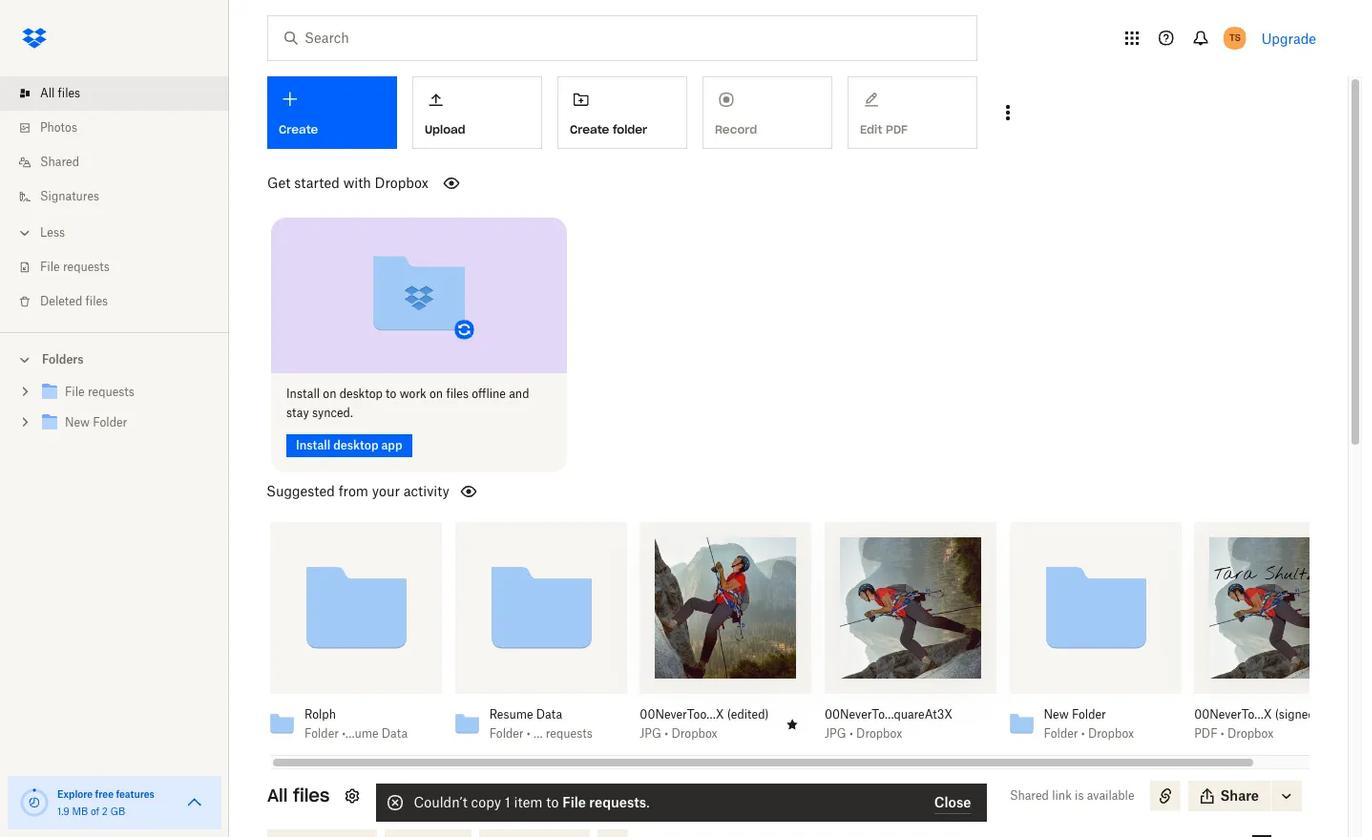 Task type: vqa. For each thing, say whether or not it's contained in the screenshot.
Only You Have Access
no



Task type: locate. For each thing, give the bounding box(es) containing it.
• inside 00nevertoo…x (edited) jpg • dropbox
[[665, 726, 669, 741]]

jpg • dropbox button down 00neverto…quareat3x button
[[825, 726, 955, 742]]

app
[[381, 438, 403, 452]]

edit button for 00neverto…quareat3x
[[833, 537, 882, 568]]

jpg
[[640, 726, 662, 741], [825, 726, 847, 741]]

• left …
[[527, 726, 531, 741]]

create folder button
[[558, 76, 688, 149]]

and
[[509, 386, 529, 401]]

requests up deleted files on the left
[[63, 260, 110, 274]]

features
[[116, 789, 155, 800]]

jpg down 00nevertoo…x
[[640, 726, 662, 741]]

install desktop app button
[[286, 434, 412, 457]]

dropbox image
[[15, 19, 53, 57]]

less
[[40, 225, 65, 240]]

create for create
[[279, 122, 318, 137]]

2 vertical spatial file requests link
[[563, 794, 647, 811]]

1 edit from the left
[[659, 544, 686, 560]]

dropbox down 00neverto…quareat3x button
[[857, 726, 903, 741]]

shared link is available
[[1010, 788, 1135, 803]]

dropbox
[[375, 175, 429, 191], [672, 726, 718, 741], [857, 726, 903, 741], [1089, 726, 1135, 741], [1228, 726, 1274, 741]]

jpg • dropbox button
[[640, 726, 770, 742], [825, 726, 955, 742]]

requests
[[63, 260, 110, 274], [88, 385, 134, 399], [546, 726, 593, 741], [590, 794, 647, 811]]

0 horizontal spatial all files
[[40, 86, 80, 100]]

data up folder • … requests button
[[536, 707, 563, 722]]

0 horizontal spatial new
[[65, 415, 90, 430]]

deleted files link
[[15, 285, 229, 319]]

data right •…ume
[[382, 726, 408, 741]]

file right item on the left of the page
[[563, 794, 586, 811]]

2 jpg • dropbox button from the left
[[825, 726, 955, 742]]

edit button for 00nevertoo…x (edited)
[[648, 537, 697, 568]]

dropbox down 00neverto…x (signed) 'button'
[[1228, 726, 1274, 741]]

share button for edit button for 00neverto…quareat3x
[[886, 537, 947, 568]]

requests right …
[[546, 726, 593, 741]]

0 horizontal spatial create
[[279, 122, 318, 137]]

file down folders
[[65, 385, 85, 399]]

pdf • dropbox button
[[1195, 726, 1325, 742]]

1 horizontal spatial create
[[570, 122, 610, 136]]

0 vertical spatial all files
[[40, 86, 80, 100]]

folder
[[93, 415, 127, 430], [1072, 707, 1107, 722], [305, 726, 339, 741], [490, 726, 524, 741], [1044, 726, 1079, 741]]

new
[[65, 415, 90, 430], [1044, 707, 1069, 722]]

1
[[505, 794, 511, 811]]

desktop left app
[[333, 438, 379, 452]]

files left offline
[[446, 386, 469, 401]]

• down 00neverto…quareat3x
[[850, 726, 854, 741]]

1 vertical spatial all files
[[267, 785, 330, 807]]

• down 00nevertoo…x
[[665, 726, 669, 741]]

0 vertical spatial file requests
[[40, 260, 110, 274]]

all files left folder settings icon in the left of the page
[[267, 785, 330, 807]]

0 horizontal spatial all
[[40, 86, 55, 100]]

1 horizontal spatial shared
[[1010, 788, 1049, 803]]

create
[[570, 122, 610, 136], [279, 122, 318, 137]]

0 horizontal spatial data
[[382, 726, 408, 741]]

0 horizontal spatial file
[[40, 260, 60, 274]]

4 • from the left
[[1082, 726, 1085, 741]]

1 horizontal spatial file
[[65, 385, 85, 399]]

0 vertical spatial shared
[[40, 155, 79, 169]]

create folder
[[570, 122, 648, 136]]

• right pdf at the bottom right
[[1221, 726, 1225, 741]]

list
[[0, 65, 229, 332]]

requests inside resume data folder • … requests
[[546, 726, 593, 741]]

files right deleted
[[86, 294, 108, 308]]

all files link
[[15, 76, 229, 111]]

desktop up synced.
[[340, 386, 383, 401]]

• inside 00neverto…x (signed) pdf • dropbox
[[1221, 726, 1225, 741]]

create inside dropdown button
[[279, 122, 318, 137]]

jpg inside "00neverto…quareat3x jpg • dropbox"
[[825, 726, 847, 741]]

photos
[[40, 120, 77, 135]]

jpg down 00neverto…quareat3x
[[825, 726, 847, 741]]

signatures
[[40, 189, 99, 203]]

new down folders
[[65, 415, 90, 430]]

data
[[536, 707, 563, 722], [382, 726, 408, 741]]

0 vertical spatial file
[[40, 260, 60, 274]]

group
[[0, 373, 229, 453]]

0 vertical spatial desktop
[[340, 386, 383, 401]]

0 horizontal spatial shared
[[40, 155, 79, 169]]

link
[[1052, 788, 1072, 803]]

5 • from the left
[[1221, 726, 1225, 741]]

ts button
[[1220, 23, 1251, 53]]

0 horizontal spatial jpg • dropbox button
[[640, 726, 770, 742]]

0 horizontal spatial on
[[323, 386, 337, 401]]

jpg inside 00nevertoo…x (edited) jpg • dropbox
[[640, 726, 662, 741]]

• inside resume data folder • … requests
[[527, 726, 531, 741]]

folder inside rolph folder •…ume data
[[305, 726, 339, 741]]

on
[[323, 386, 337, 401], [430, 386, 443, 401]]

folder •…ume data button
[[305, 726, 408, 742]]

0 vertical spatial new
[[65, 415, 90, 430]]

files left folder settings icon in the left of the page
[[293, 785, 330, 807]]

to
[[386, 386, 397, 401], [546, 794, 559, 811]]

file requests link right item on the left of the page
[[563, 794, 647, 811]]

close button
[[935, 792, 972, 815]]

create inside button
[[570, 122, 610, 136]]

install inside button
[[296, 438, 331, 452]]

explore
[[57, 789, 93, 800]]

share for share button associated with edit button for 00neverto…quareat3x
[[897, 544, 936, 560]]

new folder
[[65, 415, 127, 430]]

files
[[58, 86, 80, 100], [86, 294, 108, 308], [446, 386, 469, 401], [293, 785, 330, 807]]

rolph
[[305, 707, 336, 722]]

1 horizontal spatial data
[[536, 707, 563, 722]]

1 vertical spatial data
[[382, 726, 408, 741]]

mb
[[72, 806, 88, 817]]

shared inside list
[[40, 155, 79, 169]]

file requests up 'new folder'
[[65, 385, 134, 399]]

0 horizontal spatial jpg
[[640, 726, 662, 741]]

2 • from the left
[[665, 726, 669, 741]]

files inside install on desktop to work on files offline and stay synced.
[[446, 386, 469, 401]]

3 • from the left
[[850, 726, 854, 741]]

to inside install on desktop to work on files offline and stay synced.
[[386, 386, 397, 401]]

• for 00nevertoo…x
[[665, 726, 669, 741]]

dropbox inside 00nevertoo…x (edited) jpg • dropbox
[[672, 726, 718, 741]]

1 horizontal spatial edit button
[[833, 537, 882, 568]]

1 vertical spatial desktop
[[333, 438, 379, 452]]

2 edit button from the left
[[833, 537, 882, 568]]

0 vertical spatial install
[[286, 386, 320, 401]]

1 jpg • dropbox button from the left
[[640, 726, 770, 742]]

file requests link up new folder link
[[38, 380, 214, 406]]

dropbox down new folder button in the right of the page
[[1089, 726, 1135, 741]]

00nevertoo…x
[[640, 707, 724, 722]]

on right work
[[430, 386, 443, 401]]

all files list item
[[0, 76, 229, 111]]

install
[[286, 386, 320, 401], [296, 438, 331, 452]]

dropbox for new folder folder • dropbox
[[1089, 726, 1135, 741]]

00neverto…quareat3x jpg • dropbox
[[825, 707, 953, 741]]

create up started
[[279, 122, 318, 137]]

share button for first edit button from right
[[1256, 537, 1317, 568]]

•
[[527, 726, 531, 741], [665, 726, 669, 741], [850, 726, 854, 741], [1082, 726, 1085, 741], [1221, 726, 1225, 741]]

folder up folder • dropbox "button"
[[1072, 707, 1107, 722]]

dropbox down 00nevertoo…x (edited) button
[[672, 726, 718, 741]]

folder down rolph on the bottom of page
[[305, 726, 339, 741]]

jpg • dropbox button down 00nevertoo…x (edited) button
[[640, 726, 770, 742]]

dropbox inside "00neverto…quareat3x jpg • dropbox"
[[857, 726, 903, 741]]

list containing all files
[[0, 65, 229, 332]]

install for install on desktop to work on files offline and stay synced.
[[286, 386, 320, 401]]

create left folder
[[570, 122, 610, 136]]

new inside new folder folder • dropbox
[[1044, 707, 1069, 722]]

share button for edit button related to 00nevertoo…x (edited)
[[701, 537, 762, 568]]

gb
[[111, 806, 125, 817]]

3 edit from the left
[[1214, 544, 1240, 560]]

files up photos
[[58, 86, 80, 100]]

1 horizontal spatial all files
[[267, 785, 330, 807]]

install for install desktop app
[[296, 438, 331, 452]]

dropbox inside 00neverto…x (signed) pdf • dropbox
[[1228, 726, 1274, 741]]

1 vertical spatial file
[[65, 385, 85, 399]]

desktop inside button
[[333, 438, 379, 452]]

1 vertical spatial shared
[[1010, 788, 1049, 803]]

deleted
[[40, 294, 82, 308]]

2 edit from the left
[[844, 544, 870, 560]]

2 jpg from the left
[[825, 726, 847, 741]]

00neverto…x (signed) button
[[1195, 707, 1325, 722]]

2 horizontal spatial edit button
[[1203, 537, 1252, 568]]

• inside "00neverto…quareat3x jpg • dropbox"
[[850, 726, 854, 741]]

• for 00neverto…x
[[1221, 726, 1225, 741]]

signatures link
[[15, 180, 229, 214]]

all up photos
[[40, 86, 55, 100]]

1 • from the left
[[527, 726, 531, 741]]

1 vertical spatial new
[[1044, 707, 1069, 722]]

install on desktop to work on files offline and stay synced.
[[286, 386, 529, 420]]

folder down resume
[[490, 726, 524, 741]]

(signed)
[[1276, 707, 1320, 722]]

desktop
[[340, 386, 383, 401], [333, 438, 379, 452]]

0 vertical spatial data
[[536, 707, 563, 722]]

1 horizontal spatial jpg • dropbox button
[[825, 726, 955, 742]]

folder inside new folder link
[[93, 415, 127, 430]]

to right item on the left of the page
[[546, 794, 559, 811]]

file requests up deleted files on the left
[[40, 260, 110, 274]]

2 horizontal spatial edit
[[1214, 544, 1240, 560]]

1 horizontal spatial on
[[430, 386, 443, 401]]

install desktop app
[[296, 438, 403, 452]]

1 horizontal spatial edit
[[844, 544, 870, 560]]

0 horizontal spatial to
[[386, 386, 397, 401]]

deleted files
[[40, 294, 108, 308]]

couldn't
[[414, 794, 468, 811]]

folder for new folder folder • dropbox
[[1072, 707, 1107, 722]]

jpg • dropbox button for •
[[640, 726, 770, 742]]

upload button
[[413, 76, 542, 149]]

0 vertical spatial to
[[386, 386, 397, 401]]

00nevertoo…x (edited) button
[[640, 707, 770, 722]]

0 vertical spatial all
[[40, 86, 55, 100]]

install inside install on desktop to work on files offline and stay synced.
[[286, 386, 320, 401]]

00neverto…quareat3x button
[[825, 707, 955, 722]]

1 vertical spatial to
[[546, 794, 559, 811]]

1 horizontal spatial all
[[267, 785, 288, 807]]

alert
[[376, 784, 987, 822]]

None field
[[0, 0, 147, 21]]

create button
[[267, 76, 397, 149]]

copy
[[471, 794, 501, 811]]

1 horizontal spatial new
[[1044, 707, 1069, 722]]

all
[[40, 86, 55, 100], [267, 785, 288, 807]]

new up folder • dropbox "button"
[[1044, 707, 1069, 722]]

all files up photos
[[40, 86, 80, 100]]

desktop inside install on desktop to work on files offline and stay synced.
[[340, 386, 383, 401]]

pdf
[[1195, 726, 1218, 741]]

edit
[[659, 544, 686, 560], [844, 544, 870, 560], [1214, 544, 1240, 560]]

shared left link
[[1010, 788, 1049, 803]]

file requests
[[40, 260, 110, 274], [65, 385, 134, 399]]

1 horizontal spatial jpg
[[825, 726, 847, 741]]

folder down folders button
[[93, 415, 127, 430]]

to left work
[[386, 386, 397, 401]]

install up stay
[[286, 386, 320, 401]]

share
[[712, 544, 751, 560], [897, 544, 936, 560], [1267, 544, 1306, 560], [1221, 787, 1260, 804]]

1 vertical spatial file requests link
[[38, 380, 214, 406]]

upgrade
[[1262, 30, 1317, 46]]

0 horizontal spatial edit button
[[648, 537, 697, 568]]

1 vertical spatial install
[[296, 438, 331, 452]]

2 horizontal spatial file
[[563, 794, 586, 811]]

• down new folder button in the right of the page
[[1082, 726, 1085, 741]]

0 horizontal spatial edit
[[659, 544, 686, 560]]

00neverto…quareat3x
[[825, 707, 953, 722]]

on up synced.
[[323, 386, 337, 401]]

…
[[534, 726, 543, 741]]

3 edit button from the left
[[1203, 537, 1252, 568]]

dropbox inside new folder folder • dropbox
[[1089, 726, 1135, 741]]

install down stay
[[296, 438, 331, 452]]

0 vertical spatial file requests link
[[15, 250, 229, 285]]

• for new
[[1082, 726, 1085, 741]]

free
[[95, 789, 114, 800]]

file down less
[[40, 260, 60, 274]]

1 edit button from the left
[[648, 537, 697, 568]]

resume data folder • … requests
[[490, 707, 593, 741]]

offline
[[472, 386, 506, 401]]

all left folder settings icon in the left of the page
[[267, 785, 288, 807]]

shared down photos
[[40, 155, 79, 169]]

1 jpg from the left
[[640, 726, 662, 741]]

• inside new folder folder • dropbox
[[1082, 726, 1085, 741]]

file requests link up deleted files on the left
[[15, 250, 229, 285]]



Task type: describe. For each thing, give the bounding box(es) containing it.
share for share button associated with edit button related to 00nevertoo…x (edited)
[[712, 544, 751, 560]]

photos link
[[15, 111, 229, 145]]

resume data button
[[490, 707, 593, 722]]

00neverto…x (signed) pdf • dropbox
[[1195, 707, 1320, 741]]

activity
[[404, 483, 450, 499]]

folder inside resume data folder • … requests
[[490, 726, 524, 741]]

folder settings image
[[341, 785, 364, 807]]

data inside resume data folder • … requests
[[536, 707, 563, 722]]

quota usage element
[[19, 788, 50, 818]]

rolph button
[[305, 707, 408, 722]]

alert containing close
[[376, 784, 987, 822]]

new for new folder folder • dropbox
[[1044, 707, 1069, 722]]

folder for rolph folder •…ume data
[[305, 726, 339, 741]]

share for share button for first edit button from right
[[1267, 544, 1306, 560]]

dropbox for 00neverto…x (signed) pdf • dropbox
[[1228, 726, 1274, 741]]

couldn't copy 1 item to file requests .
[[414, 794, 650, 811]]

data inside rolph folder •…ume data
[[382, 726, 408, 741]]

suggested from your activity
[[266, 483, 450, 499]]

folders
[[42, 352, 84, 367]]

started
[[294, 175, 340, 191]]

group containing file requests
[[0, 373, 229, 453]]

close
[[935, 794, 972, 810]]

new folder folder • dropbox
[[1044, 707, 1135, 741]]

shared link
[[15, 145, 229, 180]]

stay
[[286, 405, 309, 420]]

folder
[[613, 122, 648, 136]]

all inside list item
[[40, 86, 55, 100]]

files inside list item
[[58, 86, 80, 100]]

is
[[1075, 788, 1084, 803]]

2 on from the left
[[430, 386, 443, 401]]

00neverto…x
[[1195, 707, 1272, 722]]

dropbox right with
[[375, 175, 429, 191]]

of
[[91, 806, 99, 817]]

1 horizontal spatial to
[[546, 794, 559, 811]]

synced.
[[312, 405, 353, 420]]

new folder link
[[38, 411, 214, 436]]

folder • … requests button
[[490, 726, 593, 742]]

available
[[1087, 788, 1135, 803]]

item
[[514, 794, 543, 811]]

your
[[372, 483, 400, 499]]

jpg • dropbox button for dropbox
[[825, 726, 955, 742]]

2 vertical spatial file
[[563, 794, 586, 811]]

folder for new folder
[[93, 415, 127, 430]]

1.9
[[57, 806, 69, 817]]

less image
[[15, 223, 34, 243]]

ts
[[1230, 32, 1241, 44]]

•…ume
[[342, 726, 379, 741]]

edit for 00neverto…quareat3x jpg • dropbox
[[844, 544, 870, 560]]

dropbox for 00nevertoo…x (edited) jpg • dropbox
[[672, 726, 718, 741]]

1 on from the left
[[323, 386, 337, 401]]

.
[[647, 794, 650, 811]]

• for resume
[[527, 726, 531, 741]]

resume
[[490, 707, 533, 722]]

requests down folders button
[[88, 385, 134, 399]]

1 vertical spatial all
[[267, 785, 288, 807]]

suggested
[[266, 483, 335, 499]]

all files inside list item
[[40, 86, 80, 100]]

get started with dropbox
[[267, 175, 429, 191]]

upload
[[425, 122, 466, 136]]

new for new folder
[[65, 415, 90, 430]]

Search in folder "Dropbox" text field
[[305, 28, 938, 49]]

2
[[102, 806, 108, 817]]

from
[[339, 483, 369, 499]]

explore free features 1.9 mb of 2 gb
[[57, 789, 155, 817]]

new folder button
[[1044, 707, 1147, 722]]

rolph folder •…ume data
[[305, 707, 408, 741]]

work
[[400, 386, 427, 401]]

1 vertical spatial file requests
[[65, 385, 134, 399]]

(edited)
[[727, 707, 769, 722]]

folder • dropbox button
[[1044, 726, 1147, 742]]

create for create folder
[[570, 122, 610, 136]]

get
[[267, 175, 291, 191]]

with
[[343, 175, 371, 191]]

edit for 00nevertoo…x (edited) jpg • dropbox
[[659, 544, 686, 560]]

shared for shared link is available
[[1010, 788, 1049, 803]]

folders button
[[0, 345, 229, 373]]

upgrade link
[[1262, 30, 1317, 46]]

shared for shared
[[40, 155, 79, 169]]

requests right item on the left of the page
[[590, 794, 647, 811]]

folder down new folder button in the right of the page
[[1044, 726, 1079, 741]]

00nevertoo…x (edited) jpg • dropbox
[[640, 707, 769, 741]]



